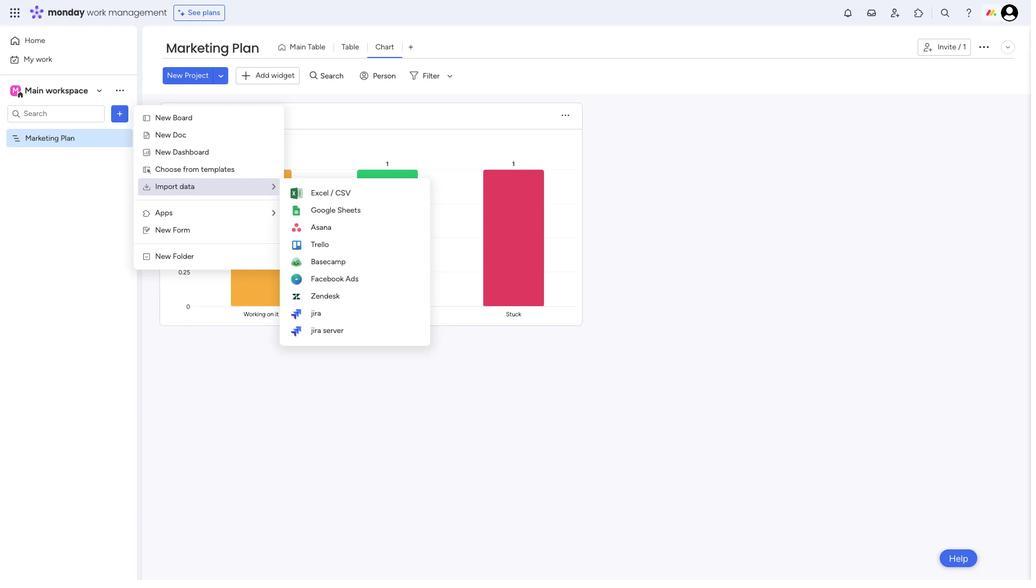 Task type: locate. For each thing, give the bounding box(es) containing it.
/ inside button
[[959, 42, 962, 52]]

0 horizontal spatial work
[[36, 55, 52, 64]]

marketing plan
[[166, 39, 259, 57], [25, 134, 75, 143]]

list arrow image for import data
[[272, 183, 276, 191]]

add
[[256, 71, 270, 80]]

main inside button
[[290, 42, 306, 52]]

import data image
[[142, 183, 151, 191]]

0 vertical spatial options image
[[978, 40, 991, 53]]

1 vertical spatial list arrow image
[[272, 210, 276, 217]]

0 horizontal spatial plan
[[61, 134, 75, 143]]

2 list arrow image from the top
[[272, 210, 276, 217]]

0 horizontal spatial marketing plan
[[25, 134, 75, 143]]

plan
[[232, 39, 259, 57], [61, 134, 75, 143]]

table
[[308, 42, 326, 52], [342, 42, 360, 52]]

jira for jira
[[311, 309, 321, 318]]

1 horizontal spatial marketing plan
[[166, 39, 259, 57]]

marketing plan down search in workspace field
[[25, 134, 75, 143]]

1 horizontal spatial marketing
[[166, 39, 229, 57]]

Search field
[[318, 68, 350, 83]]

see plans
[[188, 8, 220, 17]]

main table button
[[273, 39, 334, 56]]

1 horizontal spatial options image
[[978, 40, 991, 53]]

1 horizontal spatial work
[[87, 6, 106, 19]]

marketing
[[166, 39, 229, 57], [25, 134, 59, 143]]

0 horizontal spatial chart
[[177, 109, 204, 123]]

1 vertical spatial main
[[25, 85, 44, 95]]

main inside "workspace selection" element
[[25, 85, 44, 95]]

options image
[[978, 40, 991, 53], [114, 108, 125, 119]]

form image
[[142, 226, 151, 235]]

0 vertical spatial main
[[290, 42, 306, 52]]

widget
[[271, 71, 295, 80]]

new
[[167, 71, 183, 80], [155, 113, 171, 123], [155, 131, 171, 140], [155, 148, 171, 157], [155, 226, 171, 235], [155, 252, 171, 261]]

search everything image
[[941, 8, 951, 18]]

chart up doc
[[177, 109, 204, 123]]

new for new doc
[[155, 131, 171, 140]]

chart
[[376, 42, 395, 52], [177, 109, 204, 123]]

1 horizontal spatial plan
[[232, 39, 259, 57]]

options image down 'workspace options' image
[[114, 108, 125, 119]]

excel
[[311, 189, 329, 198]]

1 jira from the top
[[311, 309, 321, 318]]

work right the my on the left top of page
[[36, 55, 52, 64]]

inbox image
[[867, 8, 878, 18]]

zendesk
[[311, 292, 340, 301]]

1 horizontal spatial chart
[[376, 42, 395, 52]]

marketing up 'project'
[[166, 39, 229, 57]]

jira left server
[[311, 326, 321, 335]]

0 vertical spatial list arrow image
[[272, 183, 276, 191]]

new for new project
[[167, 71, 183, 80]]

new for new form
[[155, 226, 171, 235]]

new right "new dashboard" icon
[[155, 148, 171, 157]]

main up widget
[[290, 42, 306, 52]]

option
[[0, 128, 137, 131]]

server
[[323, 326, 344, 335]]

Search in workspace field
[[23, 107, 90, 120]]

new right service icon
[[155, 131, 171, 140]]

v2 search image
[[310, 70, 318, 82]]

menu
[[134, 105, 284, 270]]

list arrow image left excel
[[272, 183, 276, 191]]

m
[[12, 86, 19, 95]]

0 horizontal spatial main
[[25, 85, 44, 95]]

invite / 1 button
[[919, 39, 972, 56]]

1 list arrow image from the top
[[272, 183, 276, 191]]

2 jira from the top
[[311, 326, 321, 335]]

0 horizontal spatial table
[[308, 42, 326, 52]]

0 vertical spatial work
[[87, 6, 106, 19]]

work
[[87, 6, 106, 19], [36, 55, 52, 64]]

management
[[108, 6, 167, 19]]

0 vertical spatial marketing plan
[[166, 39, 259, 57]]

0 vertical spatial /
[[959, 42, 962, 52]]

new project
[[167, 71, 209, 80]]

/
[[959, 42, 962, 52], [331, 189, 334, 198]]

0 vertical spatial plan
[[232, 39, 259, 57]]

1 vertical spatial options image
[[114, 108, 125, 119]]

table up search field
[[342, 42, 360, 52]]

new dashboard
[[155, 148, 209, 157]]

person
[[373, 71, 396, 80]]

/ left 1
[[959, 42, 962, 52]]

data
[[180, 182, 195, 191]]

0 horizontal spatial marketing
[[25, 134, 59, 143]]

1 vertical spatial marketing plan
[[25, 134, 75, 143]]

add view image
[[409, 43, 413, 51]]

1 vertical spatial /
[[331, 189, 334, 198]]

plan up add at the top of the page
[[232, 39, 259, 57]]

1 vertical spatial plan
[[61, 134, 75, 143]]

1 vertical spatial work
[[36, 55, 52, 64]]

1 vertical spatial chart
[[177, 109, 204, 123]]

expand board header image
[[1005, 43, 1013, 52]]

jira
[[311, 309, 321, 318], [311, 326, 321, 335]]

project
[[185, 71, 209, 80]]

new inside button
[[167, 71, 183, 80]]

from
[[183, 165, 199, 174]]

doc
[[173, 131, 187, 140]]

facebook
[[311, 275, 344, 284]]

options image right 1
[[978, 40, 991, 53]]

filter button
[[406, 67, 457, 85]]

1 vertical spatial jira
[[311, 326, 321, 335]]

folder
[[173, 252, 194, 261]]

1
[[964, 42, 967, 52]]

marketing plan inside list box
[[25, 134, 75, 143]]

/ left csv
[[331, 189, 334, 198]]

new right "new board" image
[[155, 113, 171, 123]]

list arrow image left the 'google'
[[272, 210, 276, 217]]

table up v2 search 'image'
[[308, 42, 326, 52]]

workspace image
[[10, 85, 21, 96]]

chart left add view icon
[[376, 42, 395, 52]]

chart inside "button"
[[376, 42, 395, 52]]

invite / 1
[[938, 42, 967, 52]]

new right form icon
[[155, 226, 171, 235]]

0 vertical spatial chart
[[376, 42, 395, 52]]

csv
[[336, 189, 351, 198]]

choose from templates
[[155, 165, 235, 174]]

new left 'project'
[[167, 71, 183, 80]]

2 table from the left
[[342, 42, 360, 52]]

0 vertical spatial jira
[[311, 309, 321, 318]]

1 horizontal spatial table
[[342, 42, 360, 52]]

jira down zendesk
[[311, 309, 321, 318]]

1 horizontal spatial /
[[959, 42, 962, 52]]

marketing down search in workspace field
[[25, 134, 59, 143]]

0 horizontal spatial /
[[331, 189, 334, 198]]

work right monday
[[87, 6, 106, 19]]

help
[[950, 553, 969, 564]]

workspace options image
[[114, 85, 125, 96]]

ads
[[346, 275, 359, 284]]

main
[[290, 42, 306, 52], [25, 85, 44, 95]]

1 vertical spatial marketing
[[25, 134, 59, 143]]

list arrow image
[[272, 183, 276, 191], [272, 210, 276, 217]]

main right workspace icon on the left of page
[[25, 85, 44, 95]]

work inside button
[[36, 55, 52, 64]]

my work
[[24, 55, 52, 64]]

new doc
[[155, 131, 187, 140]]

1 horizontal spatial main
[[290, 42, 306, 52]]

new right new folder icon
[[155, 252, 171, 261]]

plan down search in workspace field
[[61, 134, 75, 143]]

0 horizontal spatial options image
[[114, 108, 125, 119]]

new folder image
[[142, 253, 151, 261]]

add widget button
[[236, 67, 300, 84]]

more dots image
[[562, 112, 570, 120]]

chart inside main content
[[177, 109, 204, 123]]

work for monday
[[87, 6, 106, 19]]

excel / csv
[[311, 189, 351, 198]]

marketing plan up angle down "icon"
[[166, 39, 259, 57]]

0 vertical spatial marketing
[[166, 39, 229, 57]]



Task type: describe. For each thing, give the bounding box(es) containing it.
james peterson image
[[1002, 4, 1019, 21]]

help button
[[941, 550, 978, 568]]

new board
[[155, 113, 193, 123]]

chart main content
[[142, 94, 1032, 580]]

service icon image
[[142, 131, 151, 140]]

/ for invite
[[959, 42, 962, 52]]

help image
[[964, 8, 975, 18]]

notifications image
[[843, 8, 854, 18]]

templates
[[201, 165, 235, 174]]

jira server
[[311, 326, 344, 335]]

new for new folder
[[155, 252, 171, 261]]

/ for excel
[[331, 189, 334, 198]]

apps image
[[142, 209, 151, 218]]

Marketing Plan field
[[163, 39, 262, 58]]

home
[[25, 36, 45, 45]]

new board image
[[142, 114, 151, 123]]

select product image
[[10, 8, 20, 18]]

board
[[173, 113, 193, 123]]

plan inside marketing plan field
[[232, 39, 259, 57]]

main for main table
[[290, 42, 306, 52]]

new dashboard image
[[142, 148, 151, 157]]

my
[[24, 55, 34, 64]]

plans
[[203, 8, 220, 17]]

new folder
[[155, 252, 194, 261]]

workspace selection element
[[10, 84, 90, 98]]

apps image
[[914, 8, 925, 18]]

dashboard
[[173, 148, 209, 157]]

person button
[[356, 67, 403, 85]]

import data
[[155, 182, 195, 191]]

new for new board
[[155, 113, 171, 123]]

invite members image
[[891, 8, 901, 18]]

new for new dashboard
[[155, 148, 171, 157]]

home button
[[6, 32, 116, 49]]

add widget
[[256, 71, 295, 80]]

main workspace
[[25, 85, 88, 95]]

form
[[173, 226, 190, 235]]

menu containing new board
[[134, 105, 284, 270]]

work for my
[[36, 55, 52, 64]]

marketing inside field
[[166, 39, 229, 57]]

marketing plan list box
[[0, 127, 137, 292]]

see plans button
[[173, 5, 225, 21]]

filter
[[423, 71, 440, 80]]

see
[[188, 8, 201, 17]]

marketing inside list box
[[25, 134, 59, 143]]

new project button
[[163, 67, 213, 85]]

apps
[[155, 209, 173, 218]]

new form
[[155, 226, 190, 235]]

google sheets
[[311, 206, 361, 215]]

table button
[[334, 39, 368, 56]]

facebook ads
[[311, 275, 359, 284]]

choose
[[155, 165, 181, 174]]

google
[[311, 206, 336, 215]]

list arrow image for apps
[[272, 210, 276, 217]]

monday work management
[[48, 6, 167, 19]]

import
[[155, 182, 178, 191]]

chart button
[[368, 39, 403, 56]]

workspace
[[46, 85, 88, 95]]

sheets
[[338, 206, 361, 215]]

monday
[[48, 6, 85, 19]]

main table
[[290, 42, 326, 52]]

jira for jira server
[[311, 326, 321, 335]]

trello
[[311, 240, 329, 249]]

main for main workspace
[[25, 85, 44, 95]]

invite
[[938, 42, 957, 52]]

choose from templates image
[[142, 166, 151, 174]]

arrow down image
[[444, 69, 457, 82]]

1 table from the left
[[308, 42, 326, 52]]

basecamp
[[311, 257, 346, 267]]

my work button
[[6, 51, 116, 68]]

plan inside marketing plan list box
[[61, 134, 75, 143]]

angle down image
[[219, 72, 224, 80]]

asana
[[311, 223, 332, 232]]

marketing plan inside field
[[166, 39, 259, 57]]



Task type: vqa. For each thing, say whether or not it's contained in the screenshot.
invited
no



